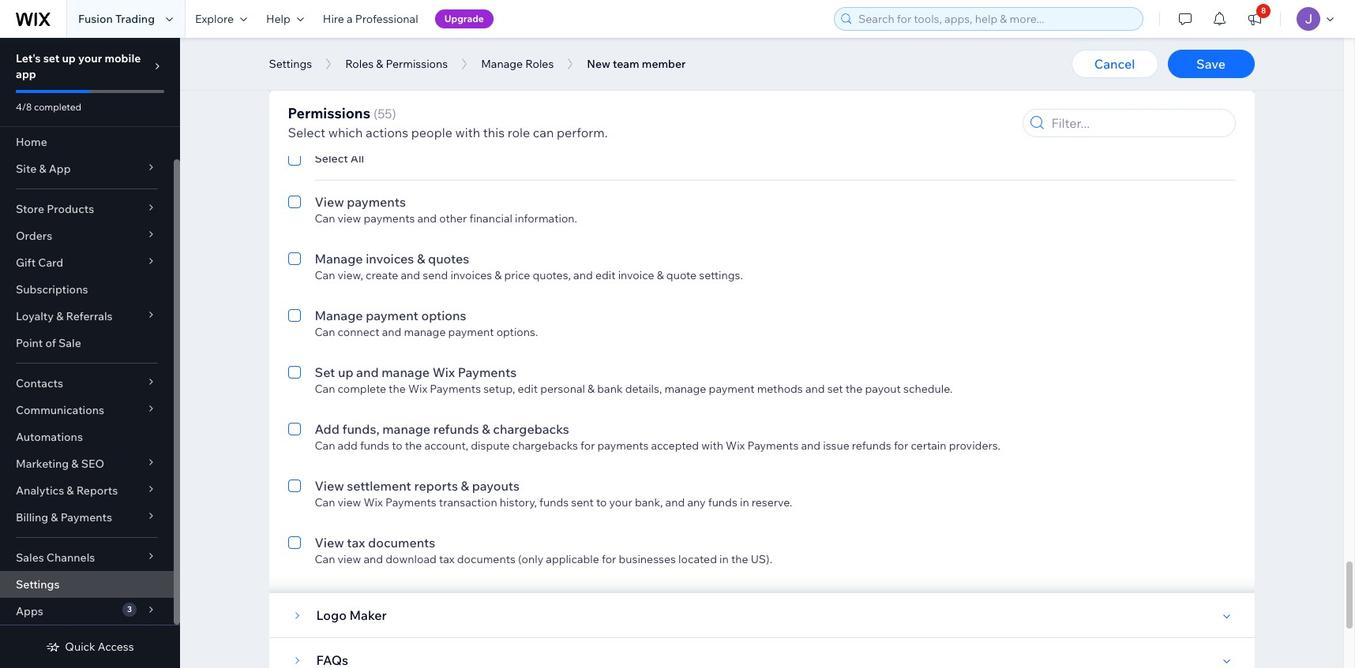 Task type: vqa. For each thing, say whether or not it's contained in the screenshot.
My
no



Task type: describe. For each thing, give the bounding box(es) containing it.
and inside 'manage payment options can connect and manage payment options.'
[[382, 325, 401, 340]]

create
[[366, 268, 398, 283]]

funds inside add funds, manage refunds & chargebacks can add funds to the account, dispute chargebacks for payments accepted with wix payments and issue refunds for certain providers.
[[360, 439, 389, 453]]

all
[[364, 52, 375, 66]]

2 roles from the left
[[525, 57, 554, 71]]

help
[[266, 12, 290, 26]]

sale
[[58, 336, 81, 351]]

bank
[[597, 382, 623, 396]]

3
[[127, 605, 132, 615]]

can inside the 'view payments can view payments and other financial information.'
[[315, 212, 335, 226]]

reserve.
[[752, 496, 792, 510]]

store
[[16, 202, 44, 216]]

orders button
[[0, 223, 174, 250]]

billing & payments button
[[0, 505, 174, 531]]

quick
[[65, 640, 95, 655]]

apps
[[16, 605, 43, 619]]

& inside dropdown button
[[71, 457, 79, 471]]

billing & payments
[[16, 511, 112, 525]]

view inside view tax documents can view and download tax documents (only applicable for businesses located in the us).
[[338, 553, 361, 567]]

& left reports
[[67, 484, 74, 498]]

with inside "permissions ( 55 ) select which actions people with this role can perform."
[[455, 125, 480, 141]]

maker
[[349, 608, 387, 624]]

55
[[378, 106, 392, 122]]

mobile
[[105, 51, 141, 66]]

download
[[386, 553, 437, 567]]

personal
[[540, 382, 585, 396]]

information.
[[515, 212, 577, 226]]

sidebar element
[[0, 38, 180, 669]]

new
[[587, 57, 610, 71]]

trading
[[115, 12, 155, 26]]

reports
[[76, 484, 118, 498]]

view inside "view settlement reports & payouts can view wix payments transaction history, funds sent to your bank, and any funds in reserve."
[[338, 496, 361, 510]]

set
[[315, 365, 335, 381]]

quote
[[666, 268, 697, 283]]

send
[[423, 268, 448, 283]]

with inside add funds, manage refunds & chargebacks can add funds to the account, dispute chargebacks for payments accepted with wix payments and issue refunds for certain providers.
[[701, 439, 723, 453]]

manage payment options can connect and manage payment options.
[[315, 308, 538, 340]]

loyalty & referrals
[[16, 310, 113, 324]]

businesses
[[619, 553, 676, 567]]

can inside "view settlement reports & payouts can view wix payments transaction history, funds sent to your bank, and any funds in reserve."
[[315, 496, 335, 510]]

2 horizontal spatial for
[[894, 439, 908, 453]]

payments left setup,
[[430, 382, 481, 396]]

can inside manage invoices & quotes can view, create and send invoices & price quotes, and edit invoice & quote settings.
[[315, 268, 335, 283]]

quotes,
[[533, 268, 571, 283]]

which
[[328, 125, 363, 141]]

contacts
[[16, 377, 63, 391]]

actions
[[366, 125, 408, 141]]

new team member
[[587, 57, 686, 71]]

0 horizontal spatial for
[[580, 439, 595, 453]]

quotes
[[428, 251, 469, 267]]

payments inside billing & payments dropdown button
[[61, 511, 112, 525]]

payments up which
[[316, 107, 375, 123]]

& right (
[[378, 107, 386, 123]]

manage roles button
[[473, 52, 562, 76]]

manage inside 'manage payment options can connect and manage payment options.'
[[404, 325, 446, 340]]

can inside add funds, manage refunds & chargebacks can add funds to the account, dispute chargebacks for payments accepted with wix payments and issue refunds for certain providers.
[[315, 439, 335, 453]]

finances
[[389, 107, 442, 123]]

site & app button
[[0, 156, 174, 182]]

payments inside add funds, manage refunds & chargebacks can add funds to the account, dispute chargebacks for payments accepted with wix payments and issue refunds for certain providers.
[[747, 439, 799, 453]]

Search for tools, apps, help & more... field
[[854, 8, 1138, 30]]

& left 'app'
[[39, 162, 46, 176]]

& up send
[[417, 251, 425, 267]]

fusion
[[78, 12, 113, 26]]

set inside let's set up your mobile app
[[43, 51, 60, 66]]

& left price
[[495, 268, 502, 283]]

financial
[[469, 212, 512, 226]]

contacts button
[[0, 370, 174, 397]]

1 horizontal spatial refunds
[[852, 439, 891, 453]]

member
[[642, 57, 686, 71]]

& inside button
[[376, 57, 383, 71]]

add
[[315, 422, 339, 437]]

and inside view tax documents can view and download tax documents (only applicable for businesses located in the us).
[[364, 553, 383, 567]]

payment inside set up and manage wix payments can complete the wix payments setup, edit personal & bank details, manage payment methods and set the payout schedule.
[[709, 382, 755, 396]]

sent
[[571, 496, 594, 510]]

0 vertical spatial tax
[[347, 535, 365, 551]]

settings for settings link
[[16, 578, 60, 592]]

1 vertical spatial invoices
[[450, 268, 492, 283]]

quick access
[[65, 640, 134, 655]]

manage up complete
[[382, 365, 430, 381]]

payments up setup,
[[458, 365, 517, 381]]

can inside view site analytics can view all site analytics and statistics.
[[315, 52, 335, 66]]

us).
[[751, 553, 772, 567]]

your inside "view settlement reports & payouts can view wix payments transaction history, funds sent to your bank, and any funds in reserve."
[[609, 496, 632, 510]]

payments inside "view settlement reports & payouts can view wix payments transaction history, funds sent to your bank, and any funds in reserve."
[[385, 496, 436, 510]]

settings for the settings button
[[269, 57, 312, 71]]

analytics
[[399, 52, 444, 66]]

& inside "view settlement reports & payouts can view wix payments transaction history, funds sent to your bank, and any funds in reserve."
[[461, 479, 469, 494]]

invoice
[[618, 268, 654, 283]]

set inside set up and manage wix payments can complete the wix payments setup, edit personal & bank details, manage payment methods and set the payout schedule.
[[827, 382, 843, 396]]

upgrade
[[444, 13, 484, 24]]

1 roles from the left
[[345, 57, 374, 71]]

orders
[[16, 229, 52, 243]]

roles & permissions button
[[337, 52, 456, 76]]

view payments can view payments and other financial information.
[[315, 194, 577, 226]]

settings.
[[699, 268, 743, 283]]

schedule.
[[903, 382, 953, 396]]

price
[[504, 268, 530, 283]]

app
[[16, 67, 36, 81]]

permissions ( 55 ) select which actions people with this role can perform.
[[288, 104, 608, 141]]

to inside "view settlement reports & payouts can view wix payments transaction history, funds sent to your bank, and any funds in reserve."
[[596, 496, 607, 510]]

bank,
[[635, 496, 663, 510]]

dispute
[[471, 439, 510, 453]]

site inside popup button
[[16, 162, 37, 176]]

1 horizontal spatial funds
[[539, 496, 569, 510]]

details,
[[625, 382, 662, 396]]

point of sale
[[16, 336, 81, 351]]

completed
[[34, 101, 81, 113]]

connect
[[338, 325, 380, 340]]

wix right complete
[[408, 382, 427, 396]]

view inside view site analytics can view all site analytics and statistics.
[[338, 52, 361, 66]]

for inside view tax documents can view and download tax documents (only applicable for businesses located in the us).
[[602, 553, 616, 567]]

(
[[374, 106, 378, 122]]

options.
[[496, 325, 538, 340]]

1 vertical spatial payments
[[364, 212, 415, 226]]

gift
[[16, 256, 36, 270]]

home link
[[0, 129, 174, 156]]

payout
[[865, 382, 901, 396]]

view for view settlement reports & payouts
[[315, 479, 344, 494]]

set up and manage wix payments can complete the wix payments setup, edit personal & bank details, manage payment methods and set the payout schedule.
[[315, 365, 953, 396]]

team
[[613, 57, 639, 71]]

home
[[16, 135, 47, 149]]

0 vertical spatial invoices
[[366, 251, 414, 267]]

site
[[378, 52, 396, 66]]

& inside set up and manage wix payments can complete the wix payments setup, edit personal & bank details, manage payment methods and set the payout schedule.
[[588, 382, 595, 396]]

can inside view tax documents can view and download tax documents (only applicable for businesses located in the us).
[[315, 553, 335, 567]]

point of sale link
[[0, 330, 174, 357]]

in inside view tax documents can view and download tax documents (only applicable for businesses located in the us).
[[719, 553, 729, 567]]

quick access button
[[46, 640, 134, 655]]

& inside add funds, manage refunds & chargebacks can add funds to the account, dispute chargebacks for payments accepted with wix payments and issue refunds for certain providers.
[[482, 422, 490, 437]]

manage roles
[[481, 57, 554, 71]]

view for view payments
[[315, 194, 344, 210]]

permissions inside button
[[386, 57, 448, 71]]

analytics inside dropdown button
[[16, 484, 64, 498]]



Task type: locate. For each thing, give the bounding box(es) containing it.
0 horizontal spatial your
[[78, 51, 102, 66]]

and inside the 'view payments can view payments and other financial information.'
[[417, 212, 437, 226]]

the left account,
[[405, 439, 422, 453]]

1 can from the top
[[315, 52, 335, 66]]

set left payout
[[827, 382, 843, 396]]

up right let's
[[62, 51, 76, 66]]

3 view from the top
[[315, 479, 344, 494]]

add
[[338, 439, 358, 453]]

a
[[347, 12, 353, 26]]

logo
[[316, 608, 347, 624]]

0 vertical spatial with
[[455, 125, 480, 141]]

to up settlement
[[392, 439, 402, 453]]

1 vertical spatial edit
[[518, 382, 538, 396]]

1 vertical spatial with
[[701, 439, 723, 453]]

1 horizontal spatial settings
[[269, 57, 312, 71]]

to inside add funds, manage refunds & chargebacks can add funds to the account, dispute chargebacks for payments accepted with wix payments and issue refunds for certain providers.
[[392, 439, 402, 453]]

0 vertical spatial refunds
[[433, 422, 479, 437]]

7 can from the top
[[315, 496, 335, 510]]

with right accepted
[[701, 439, 723, 453]]

logo maker
[[316, 608, 387, 624]]

0 vertical spatial manage
[[481, 57, 523, 71]]

and left download
[[364, 553, 383, 567]]

payment down options
[[448, 325, 494, 340]]

in right located
[[719, 553, 729, 567]]

funds down funds,
[[360, 439, 389, 453]]

1 vertical spatial tax
[[439, 553, 455, 567]]

0 vertical spatial chargebacks
[[493, 422, 569, 437]]

with
[[455, 125, 480, 141], [701, 439, 723, 453]]

products
[[47, 202, 94, 216]]

methods
[[757, 382, 803, 396]]

0 horizontal spatial payment
[[366, 308, 418, 324]]

payment left methods
[[709, 382, 755, 396]]

explore
[[195, 12, 234, 26]]

funds left the sent
[[539, 496, 569, 510]]

funds right any
[[708, 496, 737, 510]]

1 horizontal spatial set
[[827, 382, 843, 396]]

2 view from the top
[[338, 212, 361, 226]]

view left all
[[338, 52, 361, 66]]

of
[[45, 336, 56, 351]]

0 horizontal spatial permissions
[[288, 104, 370, 122]]

can
[[315, 52, 335, 66], [315, 212, 335, 226], [315, 268, 335, 283], [315, 325, 335, 340], [315, 382, 335, 396], [315, 439, 335, 453], [315, 496, 335, 510], [315, 553, 335, 567]]

sales
[[16, 551, 44, 565]]

5 can from the top
[[315, 382, 335, 396]]

for right 'applicable'
[[602, 553, 616, 567]]

0 vertical spatial to
[[392, 439, 402, 453]]

up right set
[[338, 365, 353, 381]]

app
[[49, 162, 71, 176]]

hire
[[323, 12, 344, 26]]

funds
[[360, 439, 389, 453], [539, 496, 569, 510], [708, 496, 737, 510]]

help button
[[257, 0, 313, 38]]

site up all
[[347, 35, 371, 51]]

chargebacks up "dispute"
[[493, 422, 569, 437]]

the left us).
[[731, 553, 748, 567]]

wix down settlement
[[364, 496, 383, 510]]

seo
[[81, 457, 104, 471]]

0 vertical spatial settings
[[269, 57, 312, 71]]

roles
[[345, 57, 374, 71], [525, 57, 554, 71]]

0 vertical spatial payment
[[366, 308, 418, 324]]

2 horizontal spatial funds
[[708, 496, 737, 510]]

1 horizontal spatial payment
[[448, 325, 494, 340]]

refunds right issue
[[852, 439, 891, 453]]

marketing
[[16, 457, 69, 471]]

and left issue
[[801, 439, 821, 453]]

manage inside 'manage payment options can connect and manage payment options.'
[[315, 308, 363, 324]]

roles left site
[[345, 57, 374, 71]]

for up the sent
[[580, 439, 595, 453]]

analytics down marketing
[[16, 484, 64, 498]]

view up 'view,'
[[338, 212, 361, 226]]

1 vertical spatial documents
[[457, 553, 516, 567]]

roles right the statistics.
[[525, 57, 554, 71]]

and right methods
[[805, 382, 825, 396]]

0 vertical spatial analytics
[[373, 35, 429, 51]]

0 vertical spatial in
[[740, 496, 749, 510]]

1 view from the top
[[338, 52, 361, 66]]

2 can from the top
[[315, 212, 335, 226]]

edit inside set up and manage wix payments can complete the wix payments setup, edit personal & bank details, manage payment methods and set the payout schedule.
[[518, 382, 538, 396]]

communications
[[16, 404, 104, 418]]

wix
[[432, 365, 455, 381], [408, 382, 427, 396], [726, 439, 745, 453], [364, 496, 383, 510]]

1 vertical spatial site
[[16, 162, 37, 176]]

analytics & reports button
[[0, 478, 174, 505]]

view for view site analytics
[[315, 35, 344, 51]]

and left send
[[401, 268, 420, 283]]

& up "dispute"
[[482, 422, 490, 437]]

0 vertical spatial documents
[[368, 535, 435, 551]]

2 vertical spatial payments
[[597, 439, 649, 453]]

the inside view tax documents can view and download tax documents (only applicable for businesses located in the us).
[[731, 553, 748, 567]]

0 vertical spatial select
[[288, 125, 325, 141]]

chargebacks
[[493, 422, 569, 437], [512, 439, 578, 453]]

None checkbox
[[288, 193, 300, 226], [288, 250, 300, 283], [288, 306, 300, 340], [288, 363, 300, 396], [288, 420, 300, 453], [288, 477, 300, 510], [288, 534, 300, 567], [288, 193, 300, 226], [288, 250, 300, 283], [288, 306, 300, 340], [288, 363, 300, 396], [288, 420, 300, 453], [288, 477, 300, 510], [288, 534, 300, 567]]

manage up account,
[[382, 422, 430, 437]]

1 vertical spatial chargebacks
[[512, 439, 578, 453]]

view for view tax documents
[[315, 535, 344, 551]]

let's set up your mobile app
[[16, 51, 141, 81]]

let's
[[16, 51, 41, 66]]

0 vertical spatial up
[[62, 51, 76, 66]]

in
[[740, 496, 749, 510], [719, 553, 729, 567]]

view up logo maker
[[338, 553, 361, 567]]

analytics
[[373, 35, 429, 51], [16, 484, 64, 498]]

manage up 'view,'
[[315, 251, 363, 267]]

1 vertical spatial permissions
[[288, 104, 370, 122]]

analytics inside view site analytics can view all site analytics and statistics.
[[373, 35, 429, 51]]

documents left (only
[[457, 553, 516, 567]]

in inside "view settlement reports & payouts can view wix payments transaction history, funds sent to your bank, and any funds in reserve."
[[740, 496, 749, 510]]

1 vertical spatial refunds
[[852, 439, 891, 453]]

0 horizontal spatial with
[[455, 125, 480, 141]]

1 vertical spatial in
[[719, 553, 729, 567]]

and inside add funds, manage refunds & chargebacks can add funds to the account, dispute chargebacks for payments accepted with wix payments and issue refunds for certain providers.
[[801, 439, 821, 453]]

1 vertical spatial up
[[338, 365, 353, 381]]

& right billing
[[51, 511, 58, 525]]

invoices up the "create" on the top of the page
[[366, 251, 414, 267]]

view inside view site analytics can view all site analytics and statistics.
[[315, 35, 344, 51]]

0 horizontal spatial funds
[[360, 439, 389, 453]]

4 view from the top
[[338, 553, 361, 567]]

sales channels
[[16, 551, 95, 565]]

1 vertical spatial analytics
[[16, 484, 64, 498]]

& up transaction
[[461, 479, 469, 494]]

1 vertical spatial your
[[609, 496, 632, 510]]

payments
[[347, 194, 406, 210], [364, 212, 415, 226], [597, 439, 649, 453]]

settings inside settings link
[[16, 578, 60, 592]]

manage for payment
[[315, 308, 363, 324]]

invoices
[[366, 251, 414, 267], [450, 268, 492, 283]]

manage invoices & quotes can view, create and send invoices & price quotes, and edit invoice & quote settings.
[[315, 251, 743, 283]]

Filter... field
[[1047, 110, 1230, 137]]

new team member button
[[579, 52, 694, 76]]

in left reserve.
[[740, 496, 749, 510]]

manage inside manage invoices & quotes can view, create and send invoices & price quotes, and edit invoice & quote settings.
[[315, 251, 363, 267]]

manage for invoices
[[315, 251, 363, 267]]

reports
[[414, 479, 458, 494]]

manage inside button
[[481, 57, 523, 71]]

0 vertical spatial edit
[[595, 268, 616, 283]]

0 vertical spatial your
[[78, 51, 102, 66]]

1 horizontal spatial site
[[347, 35, 371, 51]]

3 view from the top
[[338, 496, 361, 510]]

settings inside the settings button
[[269, 57, 312, 71]]

view,
[[338, 268, 363, 283]]

8 can from the top
[[315, 553, 335, 567]]

invoices down quotes
[[450, 268, 492, 283]]

payments down the analytics & reports dropdown button
[[61, 511, 112, 525]]

your
[[78, 51, 102, 66], [609, 496, 632, 510]]

site inside view site analytics can view all site analytics and statistics.
[[347, 35, 371, 51]]

payments up the "create" on the top of the page
[[364, 212, 415, 226]]

to right the sent
[[596, 496, 607, 510]]

store products button
[[0, 196, 174, 223]]

settings down sales
[[16, 578, 60, 592]]

view down hire at the top of page
[[315, 35, 344, 51]]

1 horizontal spatial permissions
[[386, 57, 448, 71]]

edit inside manage invoices & quotes can view, create and send invoices & price quotes, and edit invoice & quote settings.
[[595, 268, 616, 283]]

professional
[[355, 12, 418, 26]]

1 vertical spatial manage
[[315, 251, 363, 267]]

1 horizontal spatial roles
[[525, 57, 554, 71]]

subscriptions link
[[0, 276, 174, 303]]

manage right details,
[[665, 382, 706, 396]]

0 horizontal spatial roles
[[345, 57, 374, 71]]

payments down all
[[347, 194, 406, 210]]

and left other on the left
[[417, 212, 437, 226]]

0 horizontal spatial documents
[[368, 535, 435, 551]]

0 horizontal spatial site
[[16, 162, 37, 176]]

6 can from the top
[[315, 439, 335, 453]]

up inside let's set up your mobile app
[[62, 51, 76, 66]]

people
[[411, 125, 452, 141]]

0 vertical spatial set
[[43, 51, 60, 66]]

cancel
[[1094, 56, 1135, 72]]

located
[[678, 553, 717, 567]]

& right all
[[376, 57, 383, 71]]

manage down upgrade button
[[481, 57, 523, 71]]

manage down options
[[404, 325, 446, 340]]

0 horizontal spatial up
[[62, 51, 76, 66]]

save
[[1196, 56, 1226, 72]]

fusion trading
[[78, 12, 155, 26]]

edit right setup,
[[518, 382, 538, 396]]

& right loyalty
[[56, 310, 63, 324]]

view down select all
[[315, 194, 344, 210]]

your left bank,
[[609, 496, 632, 510]]

2 horizontal spatial payment
[[709, 382, 755, 396]]

permissions inside "permissions ( 55 ) select which actions people with this role can perform."
[[288, 104, 370, 122]]

and right connect
[[382, 325, 401, 340]]

1 vertical spatial to
[[596, 496, 607, 510]]

select
[[288, 125, 325, 141], [315, 152, 348, 166]]

1 horizontal spatial your
[[609, 496, 632, 510]]

history,
[[500, 496, 537, 510]]

select left which
[[288, 125, 325, 141]]

and right quotes,
[[573, 268, 593, 283]]

1 horizontal spatial to
[[596, 496, 607, 510]]

4 view from the top
[[315, 535, 344, 551]]

&
[[376, 57, 383, 71], [378, 107, 386, 123], [39, 162, 46, 176], [417, 251, 425, 267], [495, 268, 502, 283], [657, 268, 664, 283], [56, 310, 63, 324], [588, 382, 595, 396], [482, 422, 490, 437], [71, 457, 79, 471], [461, 479, 469, 494], [67, 484, 74, 498], [51, 511, 58, 525]]

1 horizontal spatial analytics
[[373, 35, 429, 51]]

perform.
[[557, 125, 608, 141]]

0 horizontal spatial settings
[[16, 578, 60, 592]]

1 view from the top
[[315, 35, 344, 51]]

the right complete
[[389, 382, 406, 396]]

all
[[350, 152, 364, 166]]

wix right accepted
[[726, 439, 745, 453]]

card
[[38, 256, 63, 270]]

tax down settlement
[[347, 535, 365, 551]]

2 view from the top
[[315, 194, 344, 210]]

view inside the 'view payments can view payments and other financial information.'
[[338, 212, 361, 226]]

)
[[392, 106, 396, 122]]

and inside view site analytics can view all site analytics and statistics.
[[447, 52, 466, 66]]

select inside "permissions ( 55 ) select which actions people with this role can perform."
[[288, 125, 325, 141]]

marketing & seo button
[[0, 451, 174, 478]]

view down 'add'
[[315, 479, 344, 494]]

up inside set up and manage wix payments can complete the wix payments setup, edit personal & bank details, manage payment methods and set the payout schedule.
[[338, 365, 353, 381]]

hire a professional
[[323, 12, 418, 26]]

settings down help 'button'
[[269, 57, 312, 71]]

0 horizontal spatial refunds
[[433, 422, 479, 437]]

the left payout
[[846, 382, 863, 396]]

site down home
[[16, 162, 37, 176]]

0 horizontal spatial edit
[[518, 382, 538, 396]]

the inside add funds, manage refunds & chargebacks can add funds to the account, dispute chargebacks for payments accepted with wix payments and issue refunds for certain providers.
[[405, 439, 422, 453]]

& left the "quote"
[[657, 268, 664, 283]]

3 can from the top
[[315, 268, 335, 283]]

permissions
[[386, 57, 448, 71], [288, 104, 370, 122]]

0 vertical spatial site
[[347, 35, 371, 51]]

1 vertical spatial payment
[[448, 325, 494, 340]]

analytics up "roles & permissions"
[[373, 35, 429, 51]]

payments left accepted
[[597, 439, 649, 453]]

channels
[[46, 551, 95, 565]]

billing
[[16, 511, 48, 525]]

0 horizontal spatial in
[[719, 553, 729, 567]]

payment up connect
[[366, 308, 418, 324]]

and inside "view settlement reports & payouts can view wix payments transaction history, funds sent to your bank, and any funds in reserve."
[[665, 496, 685, 510]]

view inside "view settlement reports & payouts can view wix payments transaction history, funds sent to your bank, and any funds in reserve."
[[315, 479, 344, 494]]

1 horizontal spatial edit
[[595, 268, 616, 283]]

2 vertical spatial payment
[[709, 382, 755, 396]]

edit left invoice
[[595, 268, 616, 283]]

1 horizontal spatial documents
[[457, 553, 516, 567]]

settings link
[[0, 572, 174, 599]]

select left all
[[315, 152, 348, 166]]

and left any
[[665, 496, 685, 510]]

0 horizontal spatial tax
[[347, 535, 365, 551]]

1 horizontal spatial tax
[[439, 553, 455, 567]]

manage inside add funds, manage refunds & chargebacks can add funds to the account, dispute chargebacks for payments accepted with wix payments and issue refunds for certain providers.
[[382, 422, 430, 437]]

manage up connect
[[315, 308, 363, 324]]

(only
[[518, 553, 543, 567]]

gift card button
[[0, 250, 174, 276]]

role
[[508, 125, 530, 141]]

with left "this" at the left
[[455, 125, 480, 141]]

0 horizontal spatial analytics
[[16, 484, 64, 498]]

& left the seo
[[71, 457, 79, 471]]

roles & permissions
[[345, 57, 448, 71]]

access
[[98, 640, 134, 655]]

and up complete
[[356, 365, 379, 381]]

& left the bank
[[588, 382, 595, 396]]

1 horizontal spatial with
[[701, 439, 723, 453]]

1 vertical spatial select
[[315, 152, 348, 166]]

1 vertical spatial set
[[827, 382, 843, 396]]

1 horizontal spatial in
[[740, 496, 749, 510]]

tax right download
[[439, 553, 455, 567]]

documents up download
[[368, 535, 435, 551]]

0 horizontal spatial invoices
[[366, 251, 414, 267]]

accepted
[[651, 439, 699, 453]]

payments up reserve.
[[747, 439, 799, 453]]

1 vertical spatial settings
[[16, 578, 60, 592]]

and right analytics
[[447, 52, 466, 66]]

your left mobile
[[78, 51, 102, 66]]

wix inside "view settlement reports & payouts can view wix payments transaction history, funds sent to your bank, and any funds in reserve."
[[364, 496, 383, 510]]

refunds up account,
[[433, 422, 479, 437]]

2 vertical spatial manage
[[315, 308, 363, 324]]

view inside the 'view payments can view payments and other financial information.'
[[315, 194, 344, 210]]

4 can from the top
[[315, 325, 335, 340]]

view down settlement
[[338, 496, 361, 510]]

view up logo
[[315, 535, 344, 551]]

payments inside add funds, manage refunds & chargebacks can add funds to the account, dispute chargebacks for payments accepted with wix payments and issue refunds for certain providers.
[[597, 439, 649, 453]]

analytics & reports
[[16, 484, 118, 498]]

tax
[[347, 535, 365, 551], [439, 553, 455, 567]]

certain
[[911, 439, 947, 453]]

your inside let's set up your mobile app
[[78, 51, 102, 66]]

automations
[[16, 430, 83, 445]]

other
[[439, 212, 467, 226]]

0 horizontal spatial set
[[43, 51, 60, 66]]

hire a professional link
[[313, 0, 428, 38]]

edit
[[595, 268, 616, 283], [518, 382, 538, 396]]

wix inside add funds, manage refunds & chargebacks can add funds to the account, dispute chargebacks for payments accepted with wix payments and issue refunds for certain providers.
[[726, 439, 745, 453]]

view inside view tax documents can view and download tax documents (only applicable for businesses located in the us).
[[315, 535, 344, 551]]

0 horizontal spatial to
[[392, 439, 402, 453]]

8
[[1261, 6, 1266, 16]]

can inside 'manage payment options can connect and manage payment options.'
[[315, 325, 335, 340]]

referrals
[[66, 310, 113, 324]]

chargebacks up "view settlement reports & payouts can view wix payments transaction history, funds sent to your bank, and any funds in reserve."
[[512, 439, 578, 453]]

1 horizontal spatial for
[[602, 553, 616, 567]]

0 vertical spatial permissions
[[386, 57, 448, 71]]

applicable
[[546, 553, 599, 567]]

for left certain
[[894, 439, 908, 453]]

can inside set up and manage wix payments can complete the wix payments setup, edit personal & bank details, manage payment methods and set the payout schedule.
[[315, 382, 335, 396]]

1 horizontal spatial invoices
[[450, 268, 492, 283]]

set right let's
[[43, 51, 60, 66]]

sales channels button
[[0, 545, 174, 572]]

None checkbox
[[288, 33, 300, 66], [288, 152, 300, 171], [288, 33, 300, 66], [288, 152, 300, 171]]

manage for roles
[[481, 57, 523, 71]]

0 vertical spatial payments
[[347, 194, 406, 210]]

manage
[[481, 57, 523, 71], [315, 251, 363, 267], [315, 308, 363, 324]]

payments down reports
[[385, 496, 436, 510]]

1 horizontal spatial up
[[338, 365, 353, 381]]

wix down 'manage payment options can connect and manage payment options.'
[[432, 365, 455, 381]]



